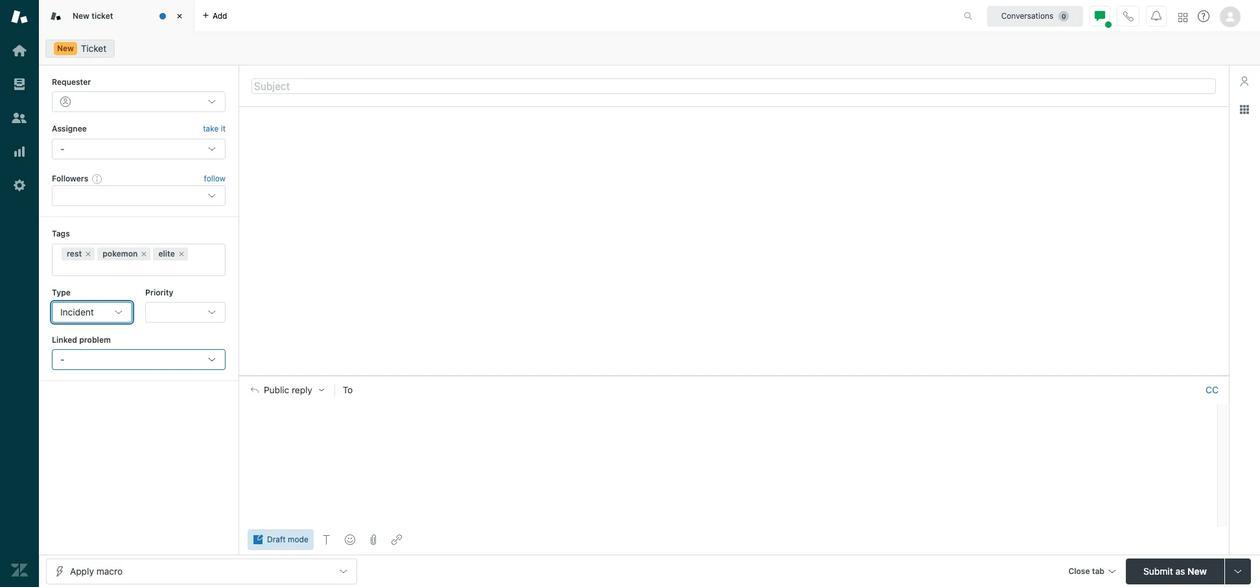 Task type: locate. For each thing, give the bounding box(es) containing it.
1 horizontal spatial remove image
[[178, 250, 185, 258]]

0 vertical spatial new
[[73, 11, 89, 21]]

follow button
[[204, 173, 226, 185]]

public
[[264, 385, 289, 395]]

new inside new ticket tab
[[73, 11, 89, 21]]

- inside assignee element
[[60, 143, 64, 154]]

-
[[60, 143, 64, 154], [60, 354, 64, 365]]

1 - from the top
[[60, 143, 64, 154]]

remove image
[[84, 250, 92, 258], [178, 250, 185, 258]]

reporting image
[[11, 143, 28, 160]]

2 vertical spatial new
[[1188, 566, 1207, 577]]

new for new
[[57, 43, 74, 53]]

new
[[73, 11, 89, 21], [57, 43, 74, 53], [1188, 566, 1207, 577]]

cc button
[[1206, 384, 1219, 396]]

to
[[343, 384, 353, 395]]

secondary element
[[39, 36, 1260, 62]]

- for linked problem
[[60, 354, 64, 365]]

close image
[[173, 10, 186, 23]]

2 remove image from the left
[[178, 250, 185, 258]]

followers element
[[52, 186, 226, 206]]

linked
[[52, 335, 77, 345]]

notifications image
[[1151, 11, 1162, 21]]

type
[[52, 288, 71, 297]]

draft mode button
[[248, 530, 314, 550]]

public reply button
[[239, 376, 334, 404]]

remove image right rest
[[84, 250, 92, 258]]

remove image for elite
[[178, 250, 185, 258]]

new right as
[[1188, 566, 1207, 577]]

main element
[[0, 0, 39, 587]]

it
[[221, 124, 226, 134]]

new inside secondary element
[[57, 43, 74, 53]]

apply
[[70, 566, 94, 577]]

cc
[[1206, 384, 1219, 395]]

as
[[1176, 566, 1185, 577]]

2 - from the top
[[60, 354, 64, 365]]

- down linked
[[60, 354, 64, 365]]

customers image
[[11, 110, 28, 126]]

1 vertical spatial new
[[57, 43, 74, 53]]

followers
[[52, 174, 88, 183]]

requester element
[[52, 92, 226, 112]]

close
[[1069, 566, 1090, 576]]

zendesk image
[[11, 562, 28, 579]]

close tab button
[[1063, 558, 1121, 586]]

assignee element
[[52, 139, 226, 159]]

1 vertical spatial -
[[60, 354, 64, 365]]

format text image
[[321, 535, 332, 545]]

admin image
[[11, 177, 28, 194]]

zendesk support image
[[11, 8, 28, 25]]

requester
[[52, 77, 91, 87]]

0 horizontal spatial remove image
[[84, 250, 92, 258]]

1 remove image from the left
[[84, 250, 92, 258]]

reply
[[292, 385, 312, 395]]

get help image
[[1198, 10, 1210, 22]]

macro
[[96, 566, 123, 577]]

submit as new
[[1144, 566, 1207, 577]]

new ticket tab
[[39, 0, 194, 32]]

remove image right elite
[[178, 250, 185, 258]]

- inside linked problem element
[[60, 354, 64, 365]]

0 vertical spatial -
[[60, 143, 64, 154]]

zendesk products image
[[1178, 13, 1188, 22]]

- down "assignee"
[[60, 143, 64, 154]]

draft
[[267, 535, 286, 545]]

ticket
[[81, 43, 106, 54]]

add
[[213, 11, 227, 20]]

insert emojis image
[[345, 535, 355, 545]]

new left ticket on the top left of page
[[57, 43, 74, 53]]

new left ticket
[[73, 11, 89, 21]]

draft mode
[[267, 535, 308, 545]]

Subject field
[[252, 78, 1216, 94]]



Task type: describe. For each thing, give the bounding box(es) containing it.
assignee
[[52, 124, 87, 134]]

customer context image
[[1239, 76, 1250, 86]]

problem
[[79, 335, 111, 345]]

take it
[[203, 124, 226, 134]]

take
[[203, 124, 219, 134]]

add button
[[194, 0, 235, 32]]

remove image for rest
[[84, 250, 92, 258]]

tabs tab list
[[39, 0, 950, 32]]

linked problem element
[[52, 350, 226, 370]]

take it button
[[203, 123, 226, 136]]

add link (cmd k) image
[[391, 535, 402, 545]]

apps image
[[1239, 104, 1250, 115]]

mode
[[288, 535, 308, 545]]

info on adding followers image
[[92, 174, 103, 184]]

priority
[[145, 288, 173, 297]]

add attachment image
[[368, 535, 378, 545]]

close tab
[[1069, 566, 1105, 576]]

conversations
[[1001, 11, 1054, 20]]

apply macro
[[70, 566, 123, 577]]

rest
[[67, 249, 82, 258]]

minimize composer image
[[729, 371, 739, 381]]

new for new ticket
[[73, 11, 89, 21]]

- for assignee
[[60, 143, 64, 154]]

incident button
[[52, 302, 132, 323]]

button displays agent's chat status as online. image
[[1095, 11, 1105, 21]]

remove image
[[140, 250, 148, 258]]

public reply
[[264, 385, 312, 395]]

get started image
[[11, 42, 28, 59]]

ticket
[[91, 11, 113, 21]]

elite
[[158, 249, 175, 258]]

new ticket
[[73, 11, 113, 21]]

tags
[[52, 229, 70, 239]]

pokemon
[[103, 249, 138, 258]]

tab
[[1092, 566, 1105, 576]]

linked problem
[[52, 335, 111, 345]]

views image
[[11, 76, 28, 93]]

submit
[[1144, 566, 1173, 577]]

conversations button
[[987, 6, 1083, 26]]

displays possible ticket submission types image
[[1233, 566, 1243, 577]]

incident
[[60, 307, 94, 318]]

follow
[[204, 174, 226, 183]]



Task type: vqa. For each thing, say whether or not it's contained in the screenshot.
Remove image to the right
yes



